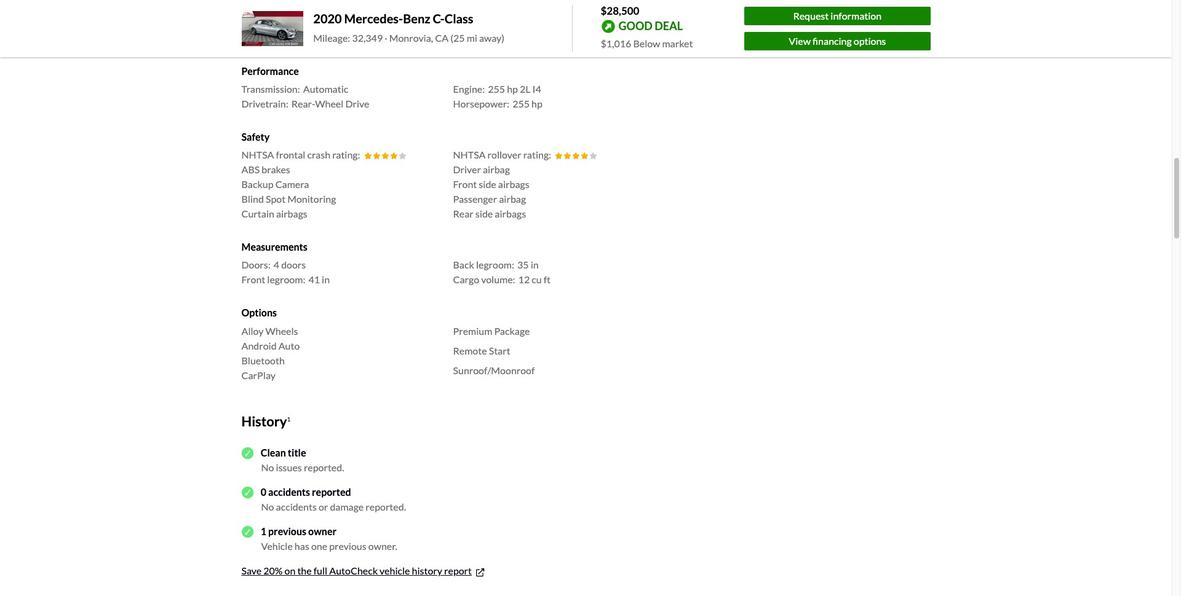 Task type: vqa. For each thing, say whether or not it's contained in the screenshot.
ok sign image associated with Looks/Style
no



Task type: locate. For each thing, give the bounding box(es) containing it.
airbags
[[498, 179, 530, 190], [276, 208, 308, 220], [495, 208, 526, 220]]

0 vertical spatial 1
[[287, 416, 291, 423]]

0 vertical spatial fuel
[[242, 2, 260, 13]]

wheel
[[315, 98, 344, 110]]

0 horizontal spatial 1
[[261, 526, 266, 538]]

legroom: up volume: at the top left of page
[[476, 259, 514, 271]]

nhtsa frontal crash rating:
[[242, 149, 360, 161]]

1 up clean title
[[287, 416, 291, 423]]

back
[[453, 259, 474, 271]]

1 vertical spatial accidents
[[276, 502, 317, 513]]

blind
[[242, 193, 264, 205]]

1 horizontal spatial 35
[[548, 2, 560, 13]]

0 horizontal spatial hp
[[507, 83, 518, 95]]

1 inside history 1
[[287, 416, 291, 423]]

mileage: right highway
[[509, 2, 545, 13]]

1 nhtsa from the left
[[242, 149, 274, 161]]

1 vertical spatial mpg
[[360, 17, 382, 28]]

in
[[531, 259, 539, 271], [322, 274, 330, 286]]

1 vertical spatial vdpcheck image
[[242, 527, 253, 538]]

fuel up (25
[[453, 17, 472, 28]]

airbag down nhtsa rollover rating:
[[483, 164, 510, 176]]

1 no from the top
[[261, 462, 274, 474]]

save 20% on the full autocheck vehicle history report
[[242, 566, 472, 577]]

20%
[[264, 566, 283, 577]]

0 vertical spatial in
[[531, 259, 539, 271]]

airbags inside abs brakes backup camera blind spot monitoring curtain airbags
[[276, 208, 308, 220]]

mpg up 32,349
[[360, 17, 382, 28]]

reported. up reported
[[304, 462, 344, 474]]

0 horizontal spatial mpg
[[330, 32, 352, 44]]

2 vertical spatial mpg
[[330, 32, 352, 44]]

in up cu
[[531, 259, 539, 271]]

1 rating: from the left
[[332, 149, 360, 161]]

0 vertical spatial mileage:
[[509, 2, 545, 13]]

frontal
[[276, 149, 305, 161]]

alloy
[[242, 325, 264, 337]]

35 inside back legroom: 35 in cargo volume: 12 cu ft
[[518, 259, 529, 271]]

market
[[662, 37, 693, 49]]

no issues reported.
[[261, 462, 344, 474]]

1 horizontal spatial reported.
[[366, 502, 406, 513]]

0 vertical spatial gas
[[493, 2, 507, 13]]

side down passenger at top
[[476, 208, 493, 220]]

clean title
[[261, 448, 306, 459]]

c-
[[433, 11, 445, 26]]

legroom: inside "doors: 4 doors front legroom: 41 in"
[[267, 274, 306, 286]]

front down doors:
[[242, 274, 265, 286]]

gal
[[318, 2, 331, 13]]

crash
[[307, 149, 331, 161]]

mpg right 24
[[330, 32, 352, 44]]

0 vertical spatial accidents
[[268, 487, 310, 499]]

automatic
[[303, 83, 348, 95]]

accidents for no
[[276, 502, 317, 513]]

255 down 2l
[[513, 98, 530, 110]]

hp left 2l
[[507, 83, 518, 95]]

0 horizontal spatial rating:
[[332, 149, 360, 161]]

front inside "driver airbag front side airbags passenger airbag rear side airbags"
[[453, 179, 477, 190]]

1 horizontal spatial previous
[[329, 541, 367, 553]]

1 vertical spatial legroom:
[[267, 274, 306, 286]]

1 vertical spatial no
[[261, 502, 274, 513]]

mileage: inside highway gas mileage: 35 mpg fuel type:
[[509, 2, 545, 13]]

0 vertical spatial airbag
[[483, 164, 510, 176]]

0 horizontal spatial 35
[[518, 259, 529, 271]]

engine:
[[453, 83, 485, 95]]

abs brakes backup camera blind spot monitoring curtain airbags
[[242, 164, 336, 220]]

side up passenger at top
[[479, 179, 496, 190]]

airbags down the spot
[[276, 208, 308, 220]]

1 horizontal spatial rating:
[[524, 149, 551, 161]]

vdpcheck image
[[242, 448, 253, 460]]

passenger
[[453, 193, 497, 205]]

2 vertical spatial gas
[[261, 32, 276, 44]]

front
[[453, 179, 477, 190], [242, 274, 265, 286]]

accidents down 0 accidents reported at the left bottom of page
[[276, 502, 317, 513]]

fuel inside highway gas mileage: 35 mpg fuel type:
[[453, 17, 472, 28]]

mpg left '$28,500'
[[561, 2, 584, 13]]

0
[[261, 487, 266, 499]]

2 horizontal spatial gas
[[493, 2, 507, 13]]

clean
[[261, 448, 286, 459]]

0 vertical spatial no
[[261, 462, 274, 474]]

0 vertical spatial front
[[453, 179, 477, 190]]

airbags down passenger at top
[[495, 208, 526, 220]]

highway gas mileage: 35 mpg fuel type:
[[453, 2, 584, 28]]

35
[[548, 2, 560, 13], [518, 259, 529, 271]]

2 rating: from the left
[[524, 149, 551, 161]]

1 horizontal spatial nhtsa
[[453, 149, 486, 161]]

nhtsa up abs
[[242, 149, 274, 161]]

reported.
[[304, 462, 344, 474], [366, 502, 406, 513]]

rating: right rollover
[[524, 149, 551, 161]]

highway
[[453, 2, 491, 13]]

options
[[242, 307, 277, 319]]

rating: right crash
[[332, 149, 360, 161]]

0 horizontal spatial 255
[[488, 83, 505, 95]]

gas inside highway gas mileage: 35 mpg fuel type:
[[493, 2, 507, 13]]

legroom:
[[476, 259, 514, 271], [267, 274, 306, 286]]

airbags down rollover
[[498, 179, 530, 190]]

0 horizontal spatial front
[[242, 274, 265, 286]]

1 horizontal spatial legroom:
[[476, 259, 514, 271]]

airbag right passenger at top
[[499, 193, 526, 205]]

0 vertical spatial legroom:
[[476, 259, 514, 271]]

or
[[319, 502, 328, 513]]

vdpcheck image for 1 previous owner
[[242, 527, 253, 538]]

$1,016 below market
[[601, 37, 693, 49]]

vdpcheck image up save
[[242, 527, 253, 538]]

1 vertical spatial reported.
[[366, 502, 406, 513]]

wheels
[[266, 325, 298, 337]]

front inside "doors: 4 doors front legroom: 41 in"
[[242, 274, 265, 286]]

mileage: down 'gal'
[[304, 17, 340, 28]]

accidents
[[268, 487, 310, 499], [276, 502, 317, 513]]

gas down combined at the left top
[[261, 32, 276, 44]]

reported. right damage
[[366, 502, 406, 513]]

no down clean
[[261, 462, 274, 474]]

0 vertical spatial 255
[[488, 83, 505, 95]]

spot
[[266, 193, 286, 205]]

report
[[444, 566, 472, 577]]

0 horizontal spatial reported.
[[304, 462, 344, 474]]

1 vertical spatial 255
[[513, 98, 530, 110]]

accidents down 'issues'
[[268, 487, 310, 499]]

1 up vehicle
[[261, 526, 266, 538]]

previous
[[268, 526, 306, 538], [329, 541, 367, 553]]

mileage: left 24
[[278, 32, 314, 44]]

0 horizontal spatial gas
[[261, 32, 276, 44]]

airbag
[[483, 164, 510, 176], [499, 193, 526, 205]]

255 up horsepower:
[[488, 83, 505, 95]]

35 inside highway gas mileage: 35 mpg fuel type:
[[548, 2, 560, 13]]

1 horizontal spatial hp
[[532, 98, 543, 110]]

1 horizontal spatial in
[[531, 259, 539, 271]]

back legroom: 35 in cargo volume: 12 cu ft
[[453, 259, 551, 286]]

gas up type:
[[493, 2, 507, 13]]

1 vertical spatial side
[[476, 208, 493, 220]]

mpg
[[561, 2, 584, 13], [360, 17, 382, 28], [330, 32, 352, 44]]

in right '41'
[[322, 274, 330, 286]]

good deal
[[619, 19, 683, 32]]

1 horizontal spatial fuel
[[453, 17, 472, 28]]

0 vertical spatial previous
[[268, 526, 306, 538]]

drive
[[345, 98, 369, 110]]

1 vertical spatial 35
[[518, 259, 529, 271]]

1 horizontal spatial front
[[453, 179, 477, 190]]

1 vertical spatial front
[[242, 274, 265, 286]]

0 horizontal spatial legroom:
[[267, 274, 306, 286]]

32,349
[[352, 32, 383, 44]]

1 horizontal spatial 1
[[287, 416, 291, 423]]

1 vertical spatial in
[[322, 274, 330, 286]]

1 vertical spatial fuel
[[453, 17, 472, 28]]

mi
[[467, 32, 477, 44]]

mileage:
[[313, 32, 350, 44]]

view financing options button
[[745, 32, 931, 50]]

hp down i4
[[532, 98, 543, 110]]

premium package
[[453, 325, 530, 337]]

0 vertical spatial vdpcheck image
[[242, 487, 253, 499]]

no down 0
[[261, 502, 274, 513]]

fuel
[[242, 2, 260, 13], [453, 17, 472, 28]]

1 vertical spatial 1
[[261, 526, 266, 538]]

0 horizontal spatial fuel
[[242, 2, 260, 13]]

hp
[[507, 83, 518, 95], [532, 98, 543, 110]]

previous up autocheck
[[329, 541, 367, 553]]

one
[[311, 541, 327, 553]]

2 horizontal spatial mpg
[[561, 2, 584, 13]]

vdpcheck image left 0
[[242, 487, 253, 499]]

gas down 'size:'
[[288, 17, 302, 28]]

doors
[[281, 259, 306, 271]]

gas
[[493, 2, 507, 13], [288, 17, 302, 28], [261, 32, 276, 44]]

history
[[412, 566, 442, 577]]

1 vertical spatial previous
[[329, 541, 367, 553]]

0 vertical spatial 35
[[548, 2, 560, 13]]

0 horizontal spatial in
[[322, 274, 330, 286]]

issues
[[276, 462, 302, 474]]

save
[[242, 566, 262, 577]]

sunroof/moonroof
[[453, 365, 535, 376]]

0 horizontal spatial previous
[[268, 526, 306, 538]]

volume:
[[481, 274, 515, 286]]

vdpcheck image
[[242, 487, 253, 499], [242, 527, 253, 538]]

0 horizontal spatial nhtsa
[[242, 149, 274, 161]]

2020
[[313, 11, 342, 26]]

2 nhtsa from the left
[[453, 149, 486, 161]]

cu
[[532, 274, 542, 286]]

0 vertical spatial mpg
[[561, 2, 584, 13]]

previous up vehicle
[[268, 526, 306, 538]]

mileage:
[[509, 2, 545, 13], [304, 17, 340, 28], [278, 32, 314, 44]]

nhtsa up driver
[[453, 149, 486, 161]]

1 horizontal spatial gas
[[288, 17, 302, 28]]

1 vdpcheck image from the top
[[242, 487, 253, 499]]

fuel up combined at the left top
[[242, 2, 260, 13]]

0 vertical spatial reported.
[[304, 462, 344, 474]]

2 no from the top
[[261, 502, 274, 513]]

2 vdpcheck image from the top
[[242, 527, 253, 538]]

0 vertical spatial side
[[479, 179, 496, 190]]

in inside "doors: 4 doors front legroom: 41 in"
[[322, 274, 330, 286]]

1 vertical spatial gas
[[288, 17, 302, 28]]

front down driver
[[453, 179, 477, 190]]

legroom: down doors at the top of the page
[[267, 274, 306, 286]]

rating:
[[332, 149, 360, 161], [524, 149, 551, 161]]



Task type: describe. For each thing, give the bounding box(es) containing it.
transmission:
[[242, 83, 300, 95]]

1 horizontal spatial mpg
[[360, 17, 382, 28]]

mercedes-
[[344, 11, 403, 26]]

safety
[[242, 131, 270, 143]]

·
[[385, 32, 387, 44]]

$28,500
[[601, 4, 640, 17]]

1 vertical spatial mileage:
[[304, 17, 340, 28]]

measurements
[[242, 241, 308, 253]]

start
[[489, 345, 511, 357]]

owner
[[308, 526, 337, 538]]

package
[[494, 325, 530, 337]]

auto
[[279, 340, 300, 352]]

backup
[[242, 179, 274, 190]]

carplay
[[242, 370, 276, 381]]

vehicle
[[261, 541, 293, 553]]

type:
[[474, 17, 495, 28]]

tank
[[262, 2, 281, 13]]

information
[[831, 10, 882, 21]]

bluetooth
[[242, 355, 285, 367]]

options
[[854, 35, 886, 47]]

1 vertical spatial airbag
[[499, 193, 526, 205]]

damage
[[330, 502, 364, 513]]

i4
[[533, 83, 541, 95]]

benz
[[403, 11, 431, 26]]

good
[[619, 19, 653, 32]]

remote start
[[453, 345, 511, 357]]

reported
[[312, 487, 351, 499]]

ft
[[544, 274, 551, 286]]

alloy wheels android auto bluetooth carplay
[[242, 325, 300, 381]]

nhtsa rollover rating:
[[453, 149, 551, 161]]

24
[[317, 32, 328, 44]]

deal
[[655, 19, 683, 32]]

autocheck
[[329, 566, 378, 577]]

camera
[[275, 179, 309, 190]]

1 vertical spatial hp
[[532, 98, 543, 110]]

doors:
[[242, 259, 271, 271]]

history 1
[[242, 413, 291, 430]]

view financing options
[[789, 35, 886, 47]]

abs
[[242, 164, 260, 176]]

horsepower:
[[453, 98, 510, 110]]

rollover
[[488, 149, 522, 161]]

legroom: inside back legroom: 35 in cargo volume: 12 cu ft
[[476, 259, 514, 271]]

0 accidents reported
[[261, 487, 351, 499]]

2020 mercedes-benz c-class image
[[242, 11, 304, 46]]

vehicle
[[380, 566, 410, 577]]

(25
[[451, 32, 465, 44]]

$1,016
[[601, 37, 632, 49]]

accidents for 0
[[268, 487, 310, 499]]

1 horizontal spatial 255
[[513, 98, 530, 110]]

full
[[314, 566, 328, 577]]

size:
[[283, 2, 302, 13]]

monrovia,
[[389, 32, 433, 44]]

17
[[305, 2, 317, 13]]

combined
[[242, 17, 286, 28]]

request information
[[794, 10, 882, 21]]

has
[[295, 541, 309, 553]]

brakes
[[262, 164, 290, 176]]

cargo
[[453, 274, 479, 286]]

below
[[633, 37, 661, 49]]

curtain
[[242, 208, 274, 220]]

driver airbag front side airbags passenger airbag rear side airbags
[[453, 164, 530, 220]]

on
[[285, 566, 296, 577]]

in inside back legroom: 35 in cargo volume: 12 cu ft
[[531, 259, 539, 271]]

city
[[242, 32, 260, 44]]

2020 mercedes-benz c-class mileage: 32,349 · monrovia, ca (25 mi away)
[[313, 11, 505, 44]]

41
[[309, 274, 320, 286]]

android
[[242, 340, 277, 352]]

fuel tank size: 17 gal combined gas mileage: 28 mpg city gas mileage: 24 mpg
[[242, 2, 382, 44]]

rear-
[[292, 98, 315, 110]]

owner.
[[368, 541, 398, 553]]

view
[[789, 35, 811, 47]]

no for no accidents or damage reported.
[[261, 502, 274, 513]]

4
[[274, 259, 279, 271]]

2l
[[520, 83, 531, 95]]

class
[[445, 11, 474, 26]]

0 vertical spatial hp
[[507, 83, 518, 95]]

vdpcheck image for 0 accidents reported
[[242, 487, 253, 499]]

away)
[[479, 32, 505, 44]]

nhtsa for nhtsa rollover rating:
[[453, 149, 486, 161]]

remote
[[453, 345, 487, 357]]

premium
[[453, 325, 493, 337]]

request information button
[[745, 7, 931, 25]]

save 20% on the full autocheck vehicle history report link
[[242, 566, 486, 579]]

driver
[[453, 164, 481, 176]]

history
[[242, 413, 287, 430]]

28
[[346, 17, 358, 28]]

2 vertical spatial mileage:
[[278, 32, 314, 44]]

mpg inside highway gas mileage: 35 mpg fuel type:
[[561, 2, 584, 13]]

ca
[[435, 32, 449, 44]]

fuel inside fuel tank size: 17 gal combined gas mileage: 28 mpg city gas mileage: 24 mpg
[[242, 2, 260, 13]]

1 previous owner
[[261, 526, 337, 538]]

nhtsa for nhtsa frontal crash rating:
[[242, 149, 274, 161]]

12
[[519, 274, 530, 286]]

no for no issues reported.
[[261, 462, 274, 474]]

financing
[[813, 35, 852, 47]]

transmission: automatic drivetrain: rear-wheel drive
[[242, 83, 369, 110]]

no accidents or damage reported.
[[261, 502, 406, 513]]

save 20% on the full autocheck vehicle history report image
[[474, 567, 486, 579]]



